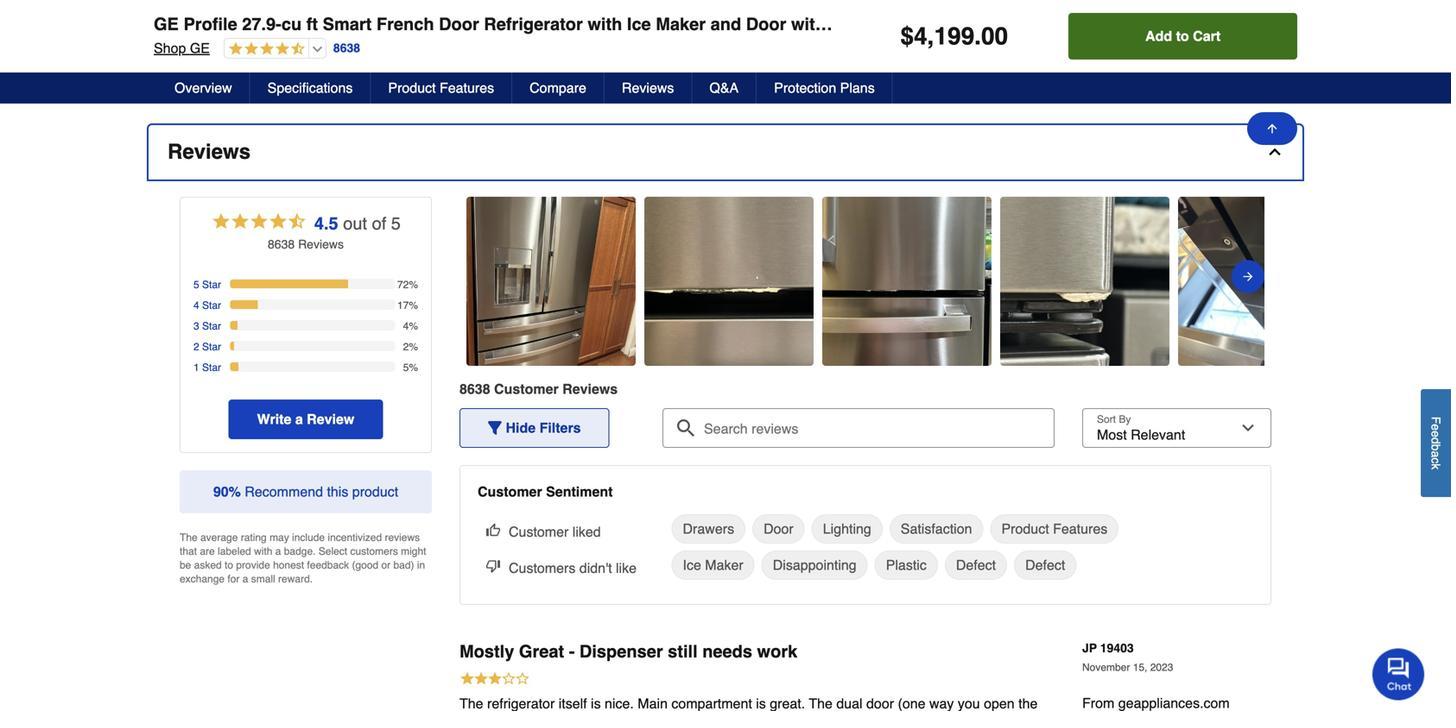 Task type: describe. For each thing, give the bounding box(es) containing it.
small
[[251, 573, 275, 586]]

add
[[1146, 28, 1172, 44]]

8638 for 8638
[[333, 41, 360, 55]]

disappointing button
[[762, 551, 868, 580]]

lighting
[[823, 521, 871, 537]]

product inside button
[[1002, 521, 1049, 537]]

17%
[[397, 300, 418, 312]]

cu
[[281, 14, 302, 34]]

from
[[1082, 696, 1115, 712]]

dispenser
[[580, 642, 663, 662]]

ge profile 27.9-cu ft smart french door refrigerator with ice maker and door within door (fingerprint-resistant stainless steel) energy star
[[154, 14, 1326, 34]]

2
[[194, 341, 199, 353]]

didn't
[[579, 561, 612, 577]]

maker
[[705, 557, 744, 573]]

0 vertical spatial product
[[352, 484, 398, 500]]

and
[[711, 14, 741, 34]]

might
[[401, 546, 426, 558]]

like
[[616, 561, 637, 577]]

within
[[791, 14, 841, 34]]

star for 4 star
[[202, 300, 221, 312]]

0 vertical spatial 4.5 stars image
[[225, 41, 305, 57]]

a down may
[[275, 546, 281, 558]]

select
[[319, 546, 347, 558]]

out
[[343, 214, 367, 234]]

customer sentiment
[[478, 484, 613, 500]]

27.9-
[[242, 14, 281, 34]]

french
[[377, 14, 434, 34]]

to inside the average rating may include incentivized reviews that are labeled with a badge. select customers might be asked to provide honest feedback (good or bad) in exchange for a small reward.
[[225, 560, 233, 572]]

15,
[[1133, 662, 1148, 674]]

0 vertical spatial with
[[588, 14, 622, 34]]

ice maker
[[683, 557, 744, 573]]

2023
[[1150, 662, 1173, 674]]

sentiment
[[546, 484, 613, 500]]

4 36-in cell from the left
[[1146, 59, 1288, 76]]

rating
[[241, 532, 267, 544]]

0 vertical spatial of
[[235, 6, 248, 22]]

add to cart
[[1146, 28, 1221, 44]]

stainless
[[1071, 14, 1146, 34]]

star
[[1281, 14, 1326, 34]]

are
[[200, 546, 215, 558]]

8638 customer review s
[[460, 381, 618, 397]]

mostly
[[460, 642, 514, 662]]

disappointing
[[773, 557, 857, 573]]

customers
[[509, 561, 576, 577]]

0 vertical spatial ge
[[154, 14, 179, 34]]

$
[[901, 22, 914, 50]]

star for 1 star
[[202, 362, 221, 374]]

badge.
[[284, 546, 316, 558]]

a inside button
[[1429, 451, 1443, 458]]

2 e from the top
[[1429, 431, 1443, 438]]

filters
[[540, 420, 581, 436]]

4 36-in from the left
[[1146, 59, 1176, 75]]

0 horizontal spatial 5
[[194, 279, 199, 291]]

review for write a review
[[307, 412, 354, 427]]

ft
[[306, 14, 318, 34]]

4 for 4
[[653, 6, 661, 22]]

asked
[[194, 560, 222, 572]]

features
[[440, 80, 494, 96]]

overview
[[175, 80, 232, 96]]

arrow up image
[[1266, 122, 1279, 136]]

steel)
[[1151, 14, 1198, 34]]

1
[[194, 362, 199, 374]]

customer for customer sentiment
[[478, 484, 542, 500]]

2 3 cell from the left
[[1146, 6, 1288, 23]]

profile
[[184, 14, 237, 34]]

widths
[[234, 59, 280, 75]]

write a review button
[[229, 400, 383, 440]]

number
[[179, 6, 231, 22]]

shop ge
[[154, 40, 210, 56]]

great
[[519, 642, 564, 662]]

review inside 4.5 out of 5 8638 review s
[[298, 237, 338, 251]]

1 door from the left
[[439, 14, 479, 34]]

write
[[257, 412, 291, 427]]

5 inside 4.5 out of 5 8638 review s
[[391, 214, 401, 234]]

bad)
[[393, 560, 414, 572]]

incentivized
[[328, 532, 382, 544]]

(fingerprint-
[[891, 14, 994, 34]]

36- for 4th "36-in" cell from the left
[[1146, 59, 1166, 75]]

liked
[[573, 524, 601, 540]]

a right for
[[242, 573, 248, 586]]

ice
[[627, 14, 651, 34]]

4%
[[403, 320, 418, 332]]

specifications
[[268, 80, 353, 96]]

$ 4,199 . 00
[[901, 22, 1008, 50]]

ice
[[683, 557, 701, 573]]

star for 2 star
[[202, 341, 221, 353]]

write a review
[[257, 412, 354, 427]]

00
[[981, 22, 1008, 50]]

product features button
[[371, 73, 512, 104]]

3 door from the left
[[846, 14, 886, 34]]

this
[[327, 484, 348, 500]]

4 star
[[194, 300, 221, 312]]

chat invite button image
[[1373, 648, 1425, 701]]

lighting button
[[812, 515, 883, 544]]

2 uploaded image image from the left
[[822, 273, 992, 290]]

refrigerator
[[484, 14, 583, 34]]

may
[[270, 532, 289, 544]]

q&a button
[[692, 73, 757, 104]]

hide
[[506, 420, 536, 436]]

reviews for reviews button to the top
[[622, 80, 674, 96]]

8638 for 8638 customer review s
[[460, 381, 490, 397]]

compare
[[530, 80, 587, 96]]

1 vertical spatial s
[[610, 381, 618, 397]]

2 36-in cell from the left
[[653, 59, 796, 76]]

exchange
[[180, 573, 225, 586]]

feedback
[[307, 560, 349, 572]]

1 star
[[194, 362, 221, 374]]

5 star
[[194, 279, 221, 291]]



Task type: vqa. For each thing, say whether or not it's contained in the screenshot.
Order
no



Task type: locate. For each thing, give the bounding box(es) containing it.
2 star
[[194, 341, 221, 353]]

1 vertical spatial 5
[[194, 279, 199, 291]]

c
[[1429, 458, 1443, 464]]

to
[[1176, 28, 1189, 44], [225, 560, 233, 572]]

that
[[180, 546, 197, 558]]

in for 3rd "36-in" cell from the right
[[673, 59, 684, 75]]

3 for second 3 cell from the left
[[1146, 6, 1153, 22]]

1 horizontal spatial product
[[1002, 521, 1049, 537]]

0 vertical spatial s
[[338, 237, 344, 251]]

q&a
[[710, 80, 739, 96]]

36- down 'maker'
[[653, 59, 673, 75]]

0 vertical spatial 5
[[391, 214, 401, 234]]

4 uploaded image image from the left
[[1178, 273, 1348, 290]]

4 right ice
[[653, 6, 661, 22]]

8638
[[333, 41, 360, 55], [268, 237, 295, 251], [460, 381, 490, 397]]

of right out
[[372, 214, 386, 234]]

a inside 'button'
[[295, 412, 303, 427]]

90
[[213, 484, 229, 500]]

in
[[427, 59, 438, 75], [673, 59, 684, 75], [919, 59, 930, 75], [1166, 59, 1176, 75], [417, 560, 425, 572]]

0 vertical spatial reviews button
[[605, 73, 692, 104]]

1 horizontal spatial reviews
[[622, 80, 674, 96]]

5 up the 4 star
[[194, 279, 199, 291]]

protection
[[774, 80, 836, 96]]

popular widths
[[179, 59, 280, 75]]

review down 4.5 at top left
[[298, 237, 338, 251]]

1 horizontal spatial 4
[[653, 6, 661, 22]]

features
[[1053, 521, 1108, 537]]

or
[[381, 560, 391, 572]]

for
[[228, 573, 240, 586]]

4.5 stars image left 4.5 at top left
[[211, 211, 308, 236]]

1 vertical spatial review
[[563, 381, 610, 397]]

(good
[[352, 560, 379, 572]]

in down 4,199
[[919, 59, 930, 75]]

0 horizontal spatial with
[[254, 546, 272, 558]]

1 vertical spatial with
[[254, 546, 272, 558]]

in for 2nd "36-in" cell from right
[[919, 59, 930, 75]]

compare button
[[512, 73, 605, 104]]

3 uploaded image image from the left
[[1000, 273, 1170, 290]]

36- for 3rd "36-in" cell from the right
[[653, 59, 673, 75]]

1 horizontal spatial door
[[746, 14, 786, 34]]

4 36- from the left
[[1146, 59, 1166, 75]]

3 36-in cell from the left
[[899, 59, 1042, 76]]

1 36-in cell from the left
[[407, 59, 550, 76]]

36- for 2nd "36-in" cell from right
[[899, 59, 919, 75]]

%
[[229, 484, 241, 500]]

36-in down 'maker'
[[653, 59, 684, 75]]

0 vertical spatial 8638
[[333, 41, 360, 55]]

specifications button
[[250, 73, 371, 104]]

defect down product features button
[[1025, 557, 1065, 573]]

honest
[[273, 560, 304, 572]]

36-in down add on the top of page
[[1146, 59, 1176, 75]]

3 stars image
[[460, 671, 530, 690]]

shop
[[154, 40, 186, 56]]

1 horizontal spatial s
[[610, 381, 618, 397]]

0 horizontal spatial defect
[[956, 557, 996, 573]]

-
[[569, 642, 575, 662]]

e up "b"
[[1429, 431, 1443, 438]]

1 vertical spatial to
[[225, 560, 233, 572]]

3 cell up 'features'
[[407, 6, 550, 23]]

1 vertical spatial reviews button
[[149, 125, 1303, 180]]

hide filters
[[506, 420, 581, 436]]

review right write on the left
[[307, 412, 354, 427]]

2 vertical spatial review
[[307, 412, 354, 427]]

review up "filters"
[[563, 381, 610, 397]]

1 horizontal spatial ge
[[190, 40, 210, 56]]

1 e from the top
[[1429, 424, 1443, 431]]

1 uploaded image image from the left
[[644, 273, 814, 290]]

90 % recommend this product
[[213, 484, 398, 500]]

smart
[[323, 14, 372, 34]]

2 star from the top
[[202, 300, 221, 312]]

2 vertical spatial customer
[[509, 524, 569, 540]]

4.5 out of 5 8638 review s
[[268, 214, 401, 251]]

5 right out
[[391, 214, 401, 234]]

reviews down overview button
[[168, 140, 251, 164]]

2%
[[403, 341, 418, 353]]

customers
[[350, 546, 398, 558]]

2 36-in from the left
[[653, 59, 684, 75]]

5 star from the top
[[202, 362, 221, 374]]

recommend
[[245, 484, 323, 500]]

provide
[[236, 560, 270, 572]]

0 horizontal spatial ge
[[154, 14, 179, 34]]

plastic
[[886, 557, 927, 573]]

mostly great - dispenser still needs work
[[460, 642, 798, 662]]

2 horizontal spatial 8638
[[460, 381, 490, 397]]

1 vertical spatial ge
[[190, 40, 210, 56]]

1 defect from the left
[[956, 557, 996, 573]]

4 for 4 star
[[194, 300, 199, 312]]

4
[[653, 6, 661, 22], [194, 300, 199, 312]]

door left $
[[846, 14, 886, 34]]

4 up '3 star'
[[194, 300, 199, 312]]

3 up 2
[[194, 320, 199, 332]]

customer for customer liked
[[509, 524, 569, 540]]

to inside button
[[1176, 28, 1189, 44]]

doors
[[252, 6, 292, 22]]

product
[[352, 484, 398, 500], [1002, 521, 1049, 537]]

36- down add on the top of page
[[1146, 59, 1166, 75]]

reward.
[[278, 573, 313, 586]]

2 vertical spatial 8638
[[460, 381, 490, 397]]

ge up shop
[[154, 14, 179, 34]]

new ge profile image image
[[466, 273, 636, 290]]

product
[[388, 80, 436, 96]]

product features
[[1002, 521, 1108, 537]]

f
[[1429, 417, 1443, 424]]

1 vertical spatial 4.5 stars image
[[211, 211, 308, 236]]

0 horizontal spatial 3 cell
[[407, 6, 550, 23]]

defect button down satisfaction "button"
[[945, 551, 1007, 580]]

thumb up image
[[486, 523, 500, 537]]

ice maker button
[[672, 551, 755, 580]]

door button
[[752, 515, 805, 544]]

0 horizontal spatial of
[[235, 6, 248, 22]]

november
[[1082, 662, 1130, 674]]

e up d
[[1429, 424, 1443, 431]]

chevron up image
[[1266, 143, 1284, 161]]

a right write on the left
[[295, 412, 303, 427]]

number of doors
[[179, 6, 292, 22]]

with left ice
[[588, 14, 622, 34]]

36-in
[[407, 59, 438, 75], [653, 59, 684, 75], [899, 59, 930, 75], [1146, 59, 1176, 75]]

s inside 4.5 out of 5 8638 review s
[[338, 237, 344, 251]]

star right 2
[[202, 341, 221, 353]]

reviews down ice
[[622, 80, 674, 96]]

defect button
[[945, 551, 1007, 580], [1014, 551, 1077, 580]]

1 defect button from the left
[[945, 551, 1007, 580]]

36-in cell down .
[[899, 59, 1042, 76]]

0 horizontal spatial defect button
[[945, 551, 1007, 580]]

product left features
[[1002, 521, 1049, 537]]

1 horizontal spatial 3
[[407, 6, 415, 22]]

36-in cell up q&a
[[653, 59, 796, 76]]

4.5 stars image
[[225, 41, 305, 57], [211, 211, 308, 236]]

add to cart button
[[1069, 13, 1298, 60]]

1 horizontal spatial 5
[[391, 214, 401, 234]]

3 star from the top
[[202, 320, 221, 332]]

star for 3 star
[[202, 320, 221, 332]]

jp 19403 november 15, 2023
[[1082, 642, 1173, 674]]

protection plans button
[[757, 73, 893, 104]]

3
[[407, 6, 415, 22], [1146, 6, 1153, 22], [194, 320, 199, 332]]

d
[[1429, 438, 1443, 444]]

0 vertical spatial reviews
[[622, 80, 674, 96]]

of left doors
[[235, 6, 248, 22]]

product right this in the left bottom of the page
[[352, 484, 398, 500]]

.
[[975, 22, 981, 50]]

jp
[[1082, 642, 1097, 656]]

ge up popular
[[190, 40, 210, 56]]

36-in cell up 'features'
[[407, 59, 550, 76]]

in for 4th "36-in" cell from the left
[[1166, 59, 1176, 75]]

plans
[[840, 80, 875, 96]]

star for 5 star
[[202, 279, 221, 291]]

still
[[668, 642, 698, 662]]

star up '3 star'
[[202, 300, 221, 312]]

in down add on the top of page
[[1166, 59, 1176, 75]]

1 horizontal spatial to
[[1176, 28, 1189, 44]]

to up for
[[225, 560, 233, 572]]

reviews for bottommost reviews button
[[168, 140, 251, 164]]

1 star from the top
[[202, 279, 221, 291]]

reviews
[[385, 532, 420, 544]]

2 horizontal spatial 3
[[1146, 6, 1153, 22]]

1 vertical spatial product
[[1002, 521, 1049, 537]]

36-in cell down cart
[[1146, 59, 1288, 76]]

customer up hide
[[494, 381, 559, 397]]

star up the 4 star
[[202, 279, 221, 291]]

3 cell
[[407, 6, 550, 23], [1146, 6, 1288, 23]]

1 36-in from the left
[[407, 59, 438, 75]]

1 vertical spatial reviews
[[168, 140, 251, 164]]

2 36- from the left
[[653, 59, 673, 75]]

4.5
[[314, 214, 338, 234]]

Search reviews text field
[[670, 408, 1048, 438]]

defect
[[956, 557, 996, 573], [1025, 557, 1065, 573]]

customer up customers
[[509, 524, 569, 540]]

0 horizontal spatial to
[[225, 560, 233, 572]]

star down the 4 star
[[202, 320, 221, 332]]

arrow right image
[[1241, 267, 1255, 287]]

4.5 stars image up widths
[[225, 41, 305, 57]]

0 horizontal spatial reviews
[[168, 140, 251, 164]]

needs
[[702, 642, 752, 662]]

3 cell up cart
[[1146, 6, 1288, 23]]

k
[[1429, 464, 1443, 470]]

4,199
[[914, 22, 975, 50]]

defect button down product features button
[[1014, 551, 1077, 580]]

customer
[[494, 381, 559, 397], [478, 484, 542, 500], [509, 524, 569, 540]]

0 horizontal spatial 3
[[194, 320, 199, 332]]

door right and at the top of the page
[[746, 14, 786, 34]]

19403
[[1100, 642, 1134, 656]]

1 vertical spatial 8638
[[268, 237, 295, 251]]

0 vertical spatial to
[[1176, 28, 1189, 44]]

customer up thumb up image
[[478, 484, 542, 500]]

defect down satisfaction "button"
[[956, 557, 996, 573]]

36- for fourth "36-in" cell from the right
[[407, 59, 427, 75]]

0 horizontal spatial 8638
[[268, 237, 295, 251]]

review for 8638 customer review s
[[563, 381, 610, 397]]

star right 1
[[202, 362, 221, 374]]

of inside 4.5 out of 5 8638 review s
[[372, 214, 386, 234]]

3 for second 3 cell from the right
[[407, 6, 415, 22]]

36- up product
[[407, 59, 427, 75]]

door right french
[[439, 14, 479, 34]]

0 horizontal spatial s
[[338, 237, 344, 251]]

1 vertical spatial of
[[372, 214, 386, 234]]

in down might
[[417, 560, 425, 572]]

1 horizontal spatial defect
[[1025, 557, 1065, 573]]

1 horizontal spatial 8638
[[333, 41, 360, 55]]

3 star
[[194, 320, 221, 332]]

resistant
[[994, 14, 1066, 34]]

0 horizontal spatial 4
[[194, 300, 199, 312]]

0 horizontal spatial door
[[439, 14, 479, 34]]

to right add on the top of page
[[1176, 28, 1189, 44]]

hide filters button
[[460, 408, 610, 448]]

0 vertical spatial customer
[[494, 381, 559, 397]]

3 36-in from the left
[[899, 59, 930, 75]]

4 star from the top
[[202, 341, 221, 353]]

2 horizontal spatial door
[[846, 14, 886, 34]]

thumb down image
[[486, 560, 500, 573]]

1 3 cell from the left
[[407, 6, 550, 23]]

in up the product features in the top left of the page
[[427, 59, 438, 75]]

in for fourth "36-in" cell from the right
[[427, 59, 438, 75]]

0 horizontal spatial product
[[352, 484, 398, 500]]

36-in cell
[[407, 59, 550, 76], [653, 59, 796, 76], [899, 59, 1042, 76], [1146, 59, 1288, 76]]

1 horizontal spatial 3 cell
[[1146, 6, 1288, 23]]

uploaded image image
[[644, 273, 814, 290], [822, 273, 992, 290], [1000, 273, 1170, 290], [1178, 273, 1348, 290]]

review inside 'button'
[[307, 412, 354, 427]]

0 vertical spatial review
[[298, 237, 338, 251]]

3 right smart
[[407, 6, 415, 22]]

a up k
[[1429, 451, 1443, 458]]

3 36- from the left
[[899, 59, 919, 75]]

with down rating
[[254, 546, 272, 558]]

4 inside 4 cell
[[653, 6, 661, 22]]

1 36- from the left
[[407, 59, 427, 75]]

4 cell
[[653, 6, 796, 23]]

with inside the average rating may include incentivized reviews that are labeled with a badge. select customers might be asked to provide honest feedback (good or bad) in exchange for a small reward.
[[254, 546, 272, 558]]

36-in down $
[[899, 59, 930, 75]]

in down 'maker'
[[673, 59, 684, 75]]

reviews button down ice
[[605, 73, 692, 104]]

3 up add on the top of page
[[1146, 6, 1153, 22]]

1 horizontal spatial of
[[372, 214, 386, 234]]

36- down $
[[899, 59, 919, 75]]

8638 inside 4.5 out of 5 8638 review s
[[268, 237, 295, 251]]

plastic button
[[875, 551, 938, 580]]

1 horizontal spatial with
[[588, 14, 622, 34]]

average
[[200, 532, 238, 544]]

1 vertical spatial 4
[[194, 300, 199, 312]]

0 vertical spatial 4
[[653, 6, 661, 22]]

2 defect button from the left
[[1014, 551, 1077, 580]]

in inside the average rating may include incentivized reviews that are labeled with a badge. select customers might be asked to provide honest feedback (good or bad) in exchange for a small reward.
[[417, 560, 425, 572]]

1 vertical spatial customer
[[478, 484, 542, 500]]

reviews button down q&a button
[[149, 125, 1303, 180]]

customer liked
[[509, 524, 601, 540]]

2 defect from the left
[[1025, 557, 1065, 573]]

filter image
[[488, 421, 502, 435]]

2 door from the left
[[746, 14, 786, 34]]

work
[[757, 642, 798, 662]]

1 horizontal spatial defect button
[[1014, 551, 1077, 580]]

36-in up product
[[407, 59, 438, 75]]



